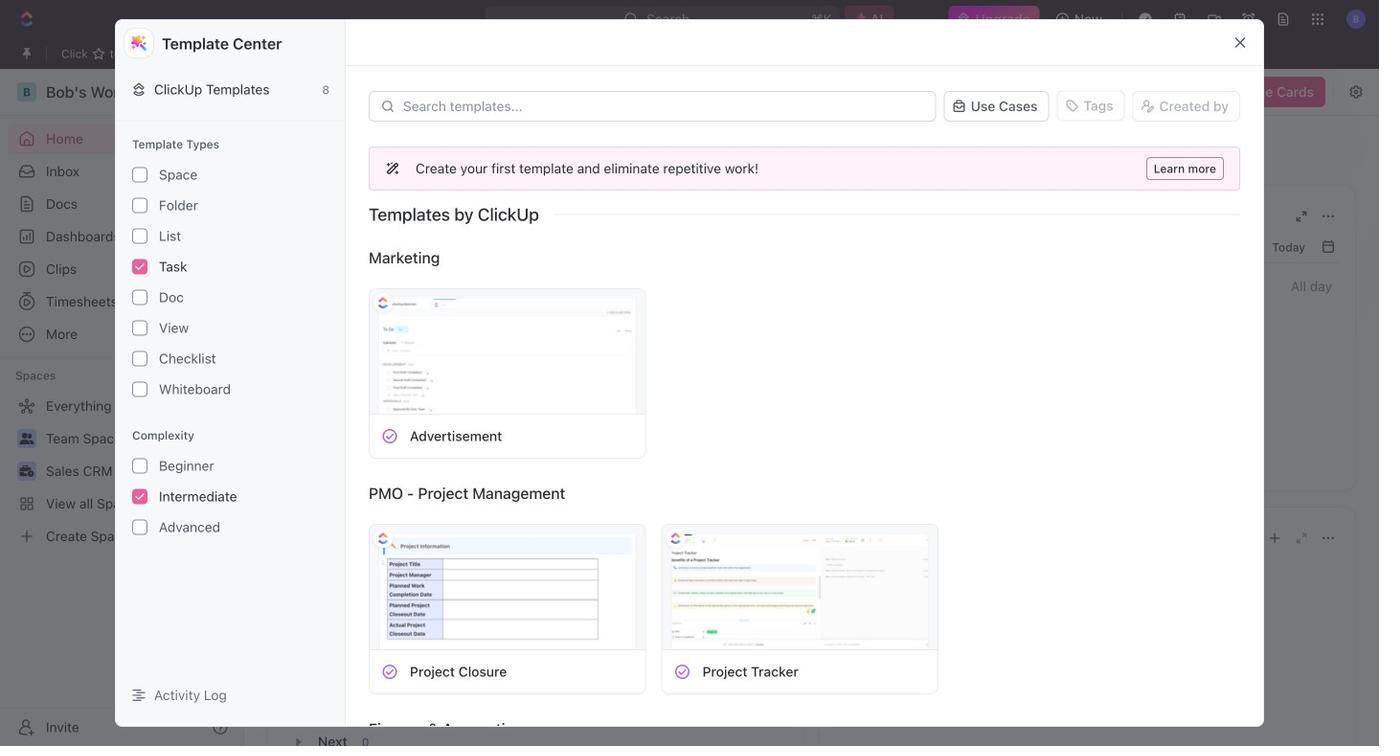 Task type: locate. For each thing, give the bounding box(es) containing it.
Search templates... text field
[[403, 99, 925, 114]]

task template image
[[381, 428, 399, 445], [674, 663, 691, 681]]

sidebar navigation
[[0, 69, 244, 746]]

Task Name text field
[[407, 239, 976, 262]]

None checkbox
[[132, 198, 148, 213], [132, 229, 148, 244], [132, 351, 148, 366], [132, 520, 148, 535], [132, 198, 148, 213], [132, 229, 148, 244], [132, 351, 148, 366], [132, 520, 148, 535]]

tree
[[8, 391, 236, 552]]

task template element
[[381, 428, 399, 445], [381, 663, 399, 681], [674, 663, 691, 681]]

dialog
[[383, 134, 996, 557]]

0 vertical spatial task template image
[[381, 428, 399, 445]]

task template image
[[381, 663, 399, 681]]

None checkbox
[[132, 167, 148, 183], [132, 259, 148, 274], [132, 290, 148, 305], [132, 320, 148, 336], [132, 382, 148, 397], [132, 458, 148, 474], [132, 489, 148, 504], [132, 167, 148, 183], [132, 259, 148, 274], [132, 290, 148, 305], [132, 320, 148, 336], [132, 382, 148, 397], [132, 458, 148, 474], [132, 489, 148, 504]]

1 horizontal spatial task template image
[[674, 663, 691, 681]]

0 horizontal spatial task template image
[[381, 428, 399, 445]]

tab list
[[287, 554, 784, 601]]



Task type: describe. For each thing, give the bounding box(es) containing it.
1 vertical spatial task template image
[[674, 663, 691, 681]]

tree inside sidebar navigation
[[8, 391, 236, 552]]



Task type: vqa. For each thing, say whether or not it's contained in the screenshot.
"tasks..."
no



